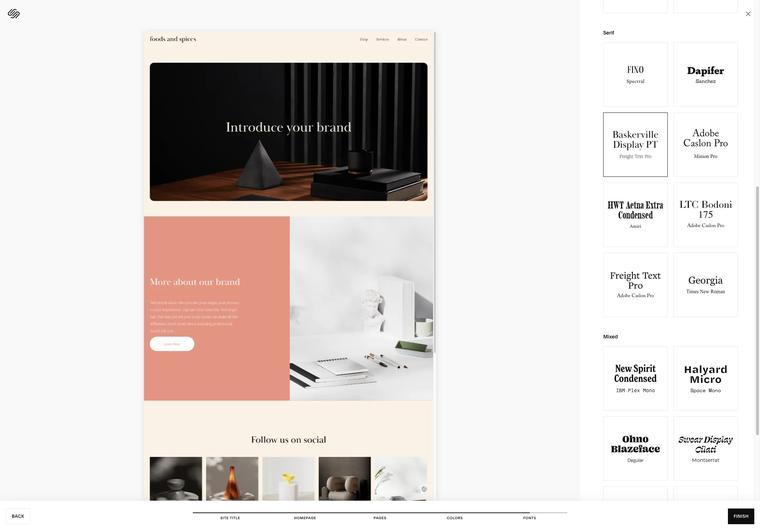 Task type: describe. For each thing, give the bounding box(es) containing it.
spirit
[[634, 363, 656, 375]]

pt
[[646, 139, 658, 151]]

site
[[220, 517, 229, 521]]

cilati
[[695, 443, 716, 455]]

finish button
[[728, 509, 754, 525]]

new spirit condensed ibm plex mono
[[614, 363, 657, 394]]

swear display cilati montserrat
[[679, 433, 733, 464]]

mixed
[[603, 334, 618, 340]]

new inside new spirit condensed ibm plex mono
[[615, 363, 632, 375]]

caslon inside 'adobe caslon pro minion pro'
[[683, 137, 712, 154]]

adobe for bodoni
[[687, 222, 701, 231]]

freight text pro adobe caslon pro
[[610, 269, 661, 301]]

bodoni
[[701, 199, 732, 211]]

display for pt
[[613, 139, 644, 151]]

homepage
[[294, 517, 316, 521]]

plex
[[628, 387, 640, 394]]

caslon for text
[[632, 293, 646, 301]]

pro inside the baskerville display pt freight text pro
[[645, 153, 652, 160]]

montserrat
[[692, 458, 720, 464]]

ohno
[[622, 433, 649, 445]]

ohno blazeface degular
[[611, 433, 660, 464]]

colors
[[447, 517, 463, 521]]

ibm
[[616, 387, 625, 394]]

pro inside ltc bodoni 175 adobe caslon pro
[[717, 222, 724, 231]]

hwt
[[608, 199, 624, 212]]

spectral
[[627, 78, 645, 85]]

title
[[230, 517, 240, 521]]

extra
[[646, 199, 663, 212]]

micro
[[690, 372, 722, 387]]

amiri
[[630, 222, 641, 231]]

fonts
[[523, 517, 536, 521]]

aetna
[[626, 199, 644, 212]]

dapifer
[[687, 63, 724, 77]]

freight inside the baskerville display pt freight text pro
[[620, 153, 634, 160]]

mono inside new spirit condensed ibm plex mono
[[643, 387, 655, 394]]

baskerville display pt freight text pro
[[613, 129, 659, 160]]

georgia times new roman
[[687, 275, 725, 295]]

serif
[[603, 30, 614, 36]]

adobe caslon pro minion pro
[[683, 127, 728, 160]]



Task type: vqa. For each thing, say whether or not it's contained in the screenshot.
Homepage
yes



Task type: locate. For each thing, give the bounding box(es) containing it.
back button
[[6, 509, 30, 525]]

text inside the baskerville display pt freight text pro
[[635, 153, 644, 160]]

175
[[698, 209, 713, 221]]

freight
[[620, 153, 634, 160], [610, 269, 640, 282]]

ltc
[[679, 199, 699, 211]]

condensed
[[618, 209, 653, 222], [614, 373, 657, 385]]

adobe inside freight text pro adobe caslon pro
[[617, 293, 631, 301]]

baskerville
[[613, 129, 659, 141]]

dapifer sanchez
[[687, 63, 724, 84]]

0 vertical spatial freight
[[620, 153, 634, 160]]

sanchez
[[696, 78, 716, 84]]

display inside the baskerville display pt freight text pro
[[613, 139, 644, 151]]

mono right plex
[[643, 387, 655, 394]]

0 horizontal spatial display
[[613, 139, 644, 151]]

mono inside halyard micro space mono
[[709, 387, 721, 395]]

text
[[635, 153, 644, 160], [642, 269, 661, 282]]

freight inside freight text pro adobe caslon pro
[[610, 269, 640, 282]]

new
[[700, 289, 709, 295], [615, 363, 632, 375]]

0 vertical spatial display
[[613, 139, 644, 151]]

hwt aetna extra condensed amiri
[[608, 199, 663, 231]]

halyard micro space mono
[[684, 362, 728, 395]]

adobe
[[692, 127, 719, 144], [687, 222, 701, 231], [617, 293, 631, 301]]

new down georgia
[[700, 289, 709, 295]]

1 mono from the left
[[643, 387, 655, 394]]

0 vertical spatial caslon
[[683, 137, 712, 154]]

condensed up amiri
[[618, 209, 653, 222]]

condensed up plex
[[614, 373, 657, 385]]

0 vertical spatial condensed
[[618, 209, 653, 222]]

display for cilati
[[704, 433, 733, 445]]

1 vertical spatial display
[[704, 433, 733, 445]]

2 vertical spatial adobe
[[617, 293, 631, 301]]

halyard
[[684, 362, 728, 377]]

text inside freight text pro adobe caslon pro
[[642, 269, 661, 282]]

roman
[[711, 289, 725, 295]]

new inside georgia times new roman
[[700, 289, 709, 295]]

1 vertical spatial freight
[[610, 269, 640, 282]]

caslon inside freight text pro adobe caslon pro
[[632, 293, 646, 301]]

pages
[[374, 517, 386, 521]]

display up montserrat
[[704, 433, 733, 445]]

pro
[[714, 137, 728, 154], [645, 153, 652, 160], [710, 153, 717, 160], [717, 222, 724, 231], [628, 279, 643, 292], [647, 293, 654, 301]]

0 vertical spatial new
[[700, 289, 709, 295]]

display
[[613, 139, 644, 151], [704, 433, 733, 445]]

minion
[[694, 153, 709, 160]]

adobe for text
[[617, 293, 631, 301]]

georgia
[[689, 275, 723, 286]]

2 vertical spatial caslon
[[632, 293, 646, 301]]

swear
[[679, 433, 703, 445]]

1 horizontal spatial new
[[700, 289, 709, 295]]

blazeface
[[611, 443, 660, 455]]

finish
[[734, 514, 749, 520]]

mono
[[643, 387, 655, 394], [709, 387, 721, 395]]

None checkbox
[[674, 43, 738, 107], [674, 183, 738, 247], [604, 347, 668, 411], [674, 347, 738, 411], [604, 488, 668, 533], [674, 488, 738, 533], [674, 43, 738, 107], [674, 183, 738, 247], [604, 347, 668, 411], [674, 347, 738, 411], [604, 488, 668, 533], [674, 488, 738, 533]]

display inside swear display cilati montserrat
[[704, 433, 733, 445]]

0 vertical spatial text
[[635, 153, 644, 160]]

times
[[687, 289, 699, 295]]

fino
[[627, 64, 644, 76]]

condensed inside hwt aetna extra condensed amiri
[[618, 209, 653, 222]]

adobe inside 'adobe caslon pro minion pro'
[[692, 127, 719, 144]]

site title
[[220, 517, 240, 521]]

0 vertical spatial adobe
[[692, 127, 719, 144]]

degular
[[628, 458, 644, 464]]

1 vertical spatial condensed
[[614, 373, 657, 385]]

new left spirit at the right of page
[[615, 363, 632, 375]]

2 mono from the left
[[709, 387, 721, 395]]

back
[[12, 514, 24, 520]]

adobe inside ltc bodoni 175 adobe caslon pro
[[687, 222, 701, 231]]

caslon
[[683, 137, 712, 154], [702, 222, 716, 231], [632, 293, 646, 301]]

1 vertical spatial text
[[642, 269, 661, 282]]

1 horizontal spatial display
[[704, 433, 733, 445]]

1 horizontal spatial mono
[[709, 387, 721, 395]]

0 horizontal spatial new
[[615, 363, 632, 375]]

mono down "micro"
[[709, 387, 721, 395]]

0 horizontal spatial mono
[[643, 387, 655, 394]]

caslon for bodoni
[[702, 222, 716, 231]]

display left pt
[[613, 139, 644, 151]]

1 vertical spatial adobe
[[687, 222, 701, 231]]

caslon inside ltc bodoni 175 adobe caslon pro
[[702, 222, 716, 231]]

1 vertical spatial new
[[615, 363, 632, 375]]

ltc bodoni 175 adobe caslon pro
[[679, 199, 732, 231]]

None checkbox
[[604, 0, 668, 13], [674, 0, 738, 13], [604, 43, 668, 107], [604, 113, 668, 177], [674, 113, 738, 177], [604, 183, 668, 247], [604, 253, 668, 317], [674, 253, 738, 317], [604, 417, 668, 481], [674, 417, 738, 481], [604, 0, 668, 13], [674, 0, 738, 13], [604, 43, 668, 107], [604, 113, 668, 177], [674, 113, 738, 177], [604, 183, 668, 247], [604, 253, 668, 317], [674, 253, 738, 317], [604, 417, 668, 481], [674, 417, 738, 481]]

1 vertical spatial caslon
[[702, 222, 716, 231]]

fino spectral
[[627, 64, 645, 85]]

space
[[691, 387, 706, 395]]



